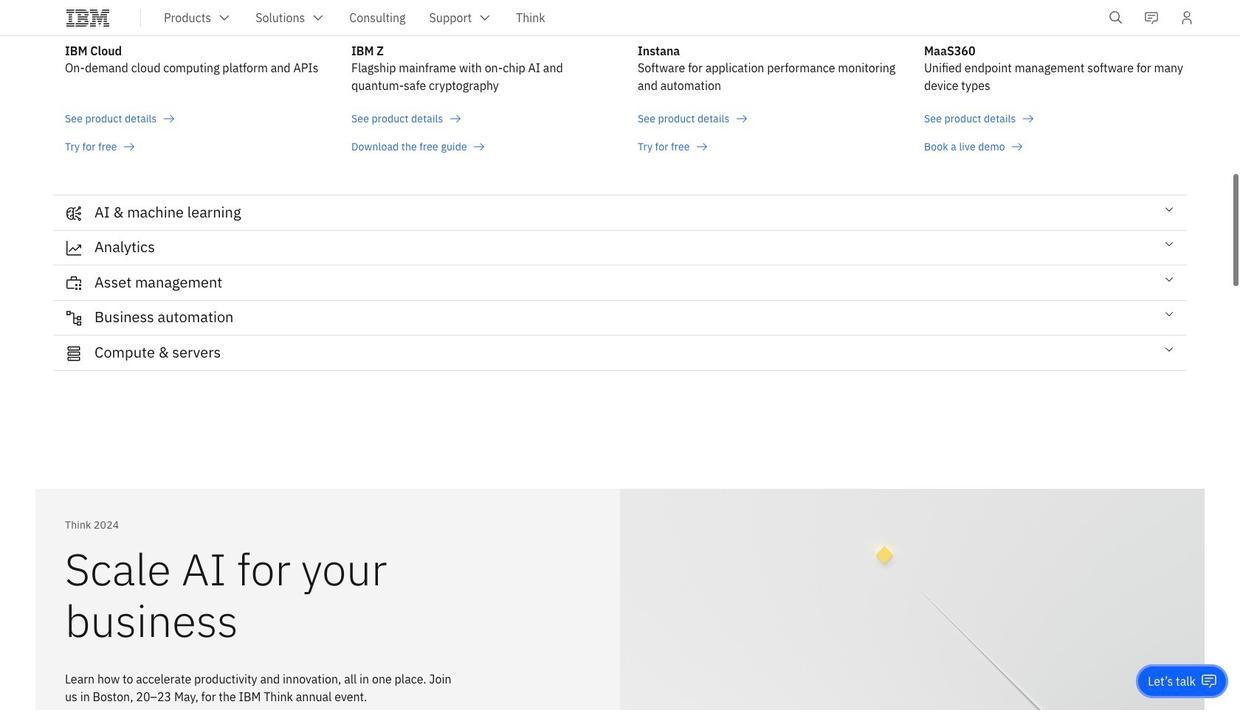 Task type: describe. For each thing, give the bounding box(es) containing it.
let's talk element
[[1148, 674, 1196, 690]]



Task type: vqa. For each thing, say whether or not it's contained in the screenshot.
'Let's talk' element
yes



